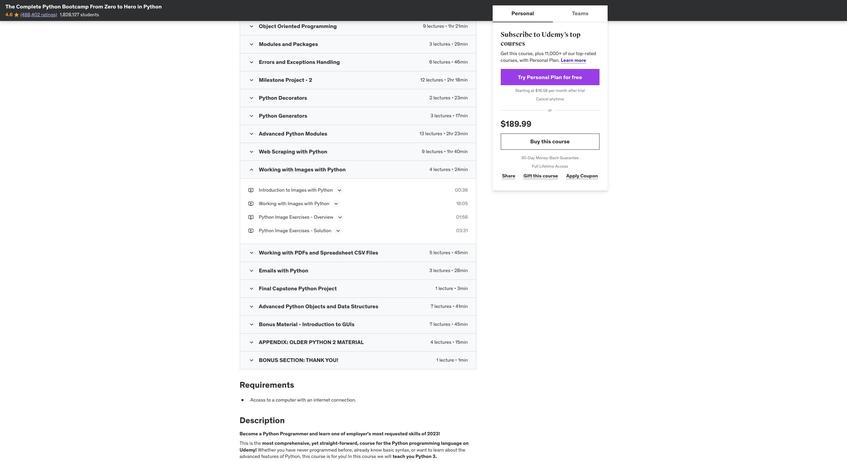 Task type: locate. For each thing, give the bounding box(es) containing it.
lectures down 13 lectures • 2hr 23min
[[426, 149, 443, 155]]

0 horizontal spatial modules
[[259, 41, 281, 47]]

• down 7 lectures • 41min
[[452, 321, 454, 328]]

24min
[[455, 167, 468, 173]]

1 small image from the top
[[248, 77, 255, 84]]

access down back
[[555, 164, 568, 169]]

access to a computer with an internet connection.
[[251, 397, 356, 403]]

45min
[[455, 250, 468, 256], [455, 321, 468, 328]]

$189.99 buy this course
[[501, 119, 570, 145]]

with left pdfs
[[282, 249, 293, 256]]

2 vertical spatial personal
[[527, 74, 550, 80]]

1 vertical spatial 4
[[431, 339, 433, 345]]

• for final capstone python project
[[455, 286, 456, 292]]

modules up web scraping with python
[[305, 130, 327, 137]]

course down programmed
[[311, 454, 326, 460]]

of right skills
[[422, 431, 426, 437]]

2hr for advanced python modules
[[447, 131, 454, 137]]

1 exercises from the top
[[289, 214, 310, 220]]

personal up $16.58 at the top right
[[527, 74, 550, 80]]

0 vertical spatial 7
[[431, 304, 433, 310]]

personal up subscribe
[[512, 10, 534, 17]]

1hr
[[448, 23, 454, 29], [447, 149, 453, 155]]

appendix: older python 2 material
[[259, 339, 364, 346]]

• for python decorators
[[452, 95, 454, 101]]

at
[[531, 88, 535, 93]]

lectures right 6 at the right top of the page
[[433, 59, 451, 65]]

0 vertical spatial xsmall image
[[248, 201, 254, 207]]

1 down 3 lectures • 28min
[[436, 286, 438, 292]]

• up 9 lectures • 1hr 40min
[[444, 131, 445, 137]]

7 for advanced python objects and data structures
[[431, 304, 433, 310]]

python decorators
[[259, 94, 307, 101]]

45min up 28min
[[455, 250, 468, 256]]

or
[[548, 108, 552, 113], [411, 447, 416, 453]]

0 vertical spatial most
[[372, 431, 384, 437]]

show lecture description image
[[336, 187, 343, 194], [333, 201, 340, 207], [335, 228, 342, 235]]

1 vertical spatial or
[[411, 447, 416, 453]]

generators
[[279, 112, 307, 119]]

• for emails with python
[[452, 268, 453, 274]]

xsmall image for python image exercises - overview
[[248, 214, 254, 221]]

xsmall image
[[248, 201, 254, 207], [248, 214, 254, 221], [248, 228, 254, 234]]

4 down 9 lectures • 1hr 40min
[[430, 167, 432, 173]]

lecture for bonus section: thank you!
[[440, 357, 454, 363]]

lecture left 3min on the right bottom
[[439, 286, 453, 292]]

1hr left 40min
[[447, 149, 453, 155]]

gift
[[524, 173, 532, 179]]

1 vertical spatial working
[[259, 201, 277, 207]]

1 vertical spatial project
[[318, 285, 337, 292]]

know
[[371, 447, 382, 453]]

0 vertical spatial or
[[548, 108, 552, 113]]

tab list
[[493, 5, 608, 22]]

become a python programmer and learn one of employer's most requested skills of 2023!
[[240, 431, 440, 437]]

2 advanced from the top
[[259, 303, 285, 310]]

13
[[420, 131, 424, 137]]

1 horizontal spatial xsmall image
[[248, 187, 254, 194]]

0 vertical spatial 2hr
[[447, 77, 454, 83]]

1 vertical spatial xsmall image
[[248, 214, 254, 221]]

with down course,
[[520, 57, 529, 63]]

course inside most comprehensive, yet straight-forward, course for the python programming language on udemy!
[[360, 440, 375, 447]]

0 vertical spatial personal
[[512, 10, 534, 17]]

internet
[[314, 397, 330, 403]]

access inside 30-day money-back guarantee full lifetime access
[[555, 164, 568, 169]]

1 horizontal spatial modules
[[305, 130, 327, 137]]

1 vertical spatial images
[[291, 187, 307, 193]]

milestone project - 2
[[259, 77, 312, 83]]

gift this course
[[524, 173, 558, 179]]

7 small image from the top
[[248, 321, 255, 328]]

1 vertical spatial lecture
[[440, 357, 454, 363]]

small image
[[248, 23, 255, 30], [248, 41, 255, 48], [248, 59, 255, 66], [248, 131, 255, 137], [248, 167, 255, 173], [248, 286, 255, 292], [248, 304, 255, 310], [248, 357, 255, 364]]

to left the guis
[[336, 321, 341, 328]]

1 xsmall image from the top
[[248, 201, 254, 207]]

to inside subscribe to udemy's top courses
[[534, 30, 540, 39]]

working with images with python
[[259, 166, 346, 173], [259, 201, 330, 207]]

7 up 7 lectures • 45min
[[431, 304, 433, 310]]

• left 40min
[[444, 149, 446, 155]]

0 vertical spatial working with images with python
[[259, 166, 346, 173]]

0 vertical spatial 23min
[[455, 95, 468, 101]]

python image exercises - overview
[[259, 214, 333, 220]]

01:56
[[456, 214, 468, 220]]

small image for advanced python modules
[[248, 131, 255, 137]]

1 for final capstone python project
[[436, 286, 438, 292]]

subscribe to udemy's top courses
[[501, 30, 581, 48]]

0 horizontal spatial xsmall image
[[240, 397, 245, 404]]

0 horizontal spatial for
[[331, 454, 337, 460]]

and up yet
[[309, 431, 318, 437]]

with inside get this course, plus 11,000+ of our top-rated courses, with personal plan.
[[520, 57, 529, 63]]

1 vertical spatial 9
[[422, 149, 425, 155]]

lectures down 9 lectures • 1hr 40min
[[434, 167, 451, 173]]

0 horizontal spatial access
[[251, 397, 266, 403]]

structures
[[351, 303, 379, 310]]

you inside whether you have never programmed before, already know basic syntax, or want to learn about the advanced features of python, this course is for you! in this course we will
[[277, 447, 285, 453]]

of left python,
[[280, 454, 284, 460]]

• for working with pdfs and spreadsheet csv files
[[452, 250, 454, 256]]

you!
[[325, 357, 339, 364]]

teams
[[572, 10, 589, 17]]

lectures down 12 lectures • 2hr 18min
[[434, 95, 451, 101]]

5
[[430, 250, 432, 256]]

1 image from the top
[[275, 214, 288, 220]]

guis
[[342, 321, 355, 328]]

1 horizontal spatial most
[[372, 431, 384, 437]]

1 vertical spatial xsmall image
[[240, 397, 245, 404]]

with right emails
[[277, 267, 289, 274]]

images up python image exercises - overview
[[291, 187, 307, 193]]

11,000+
[[545, 51, 562, 57]]

one
[[331, 431, 340, 437]]

per
[[549, 88, 555, 93]]

• left 28min
[[452, 268, 453, 274]]

the up udemy!
[[254, 440, 261, 447]]

most up know
[[372, 431, 384, 437]]

course down know
[[362, 454, 376, 460]]

requirements
[[240, 380, 294, 390]]

advanced
[[259, 130, 285, 137], [259, 303, 285, 310]]

course down lifetime
[[543, 173, 558, 179]]

is right this
[[250, 440, 253, 447]]

0 vertical spatial 45min
[[455, 250, 468, 256]]

2 vertical spatial images
[[288, 201, 303, 207]]

2 small image from the top
[[248, 41, 255, 48]]

xsmall image for working with images with python
[[248, 201, 254, 207]]

1 horizontal spatial project
[[318, 285, 337, 292]]

2 exercises from the top
[[289, 228, 310, 234]]

0 vertical spatial working
[[259, 166, 281, 173]]

1 45min from the top
[[455, 250, 468, 256]]

teach you python 3.
[[393, 454, 437, 460]]

1 advanced from the top
[[259, 130, 285, 137]]

1 lecture • 3min
[[436, 286, 468, 292]]

or down anytime on the top right of page
[[548, 108, 552, 113]]

working up emails
[[259, 249, 281, 256]]

lectures for advanced python modules
[[425, 131, 442, 137]]

1 vertical spatial 1
[[437, 357, 438, 363]]

show lecture description image for introduction to images with python
[[336, 187, 343, 194]]

1 vertical spatial a
[[259, 431, 262, 437]]

anytime
[[550, 97, 564, 102]]

1 vertical spatial exercises
[[289, 228, 310, 234]]

2 horizontal spatial 2
[[430, 95, 432, 101]]

small image for emails with python
[[248, 268, 255, 274]]

this
[[510, 51, 517, 57], [542, 138, 551, 145], [533, 173, 542, 179], [302, 454, 310, 460], [353, 454, 361, 460]]

6 small image from the top
[[248, 268, 255, 274]]

more
[[575, 57, 586, 63]]

1 working with images with python from the top
[[259, 166, 346, 173]]

lecture left 1min
[[440, 357, 454, 363]]

0 vertical spatial a
[[272, 397, 275, 403]]

personal button
[[493, 5, 553, 22]]

images for 00:36
[[291, 187, 307, 193]]

1 vertical spatial most
[[262, 440, 274, 447]]

2 right python
[[333, 339, 336, 346]]

for left free
[[564, 74, 571, 80]]

1 vertical spatial introduction
[[302, 321, 335, 328]]

4 for material
[[431, 339, 433, 345]]

1 horizontal spatial the
[[384, 440, 391, 447]]

lectures right "12"
[[426, 77, 443, 83]]

1 vertical spatial for
[[376, 440, 383, 447]]

1 vertical spatial 7
[[430, 321, 432, 328]]

1 vertical spatial image
[[275, 228, 288, 234]]

• for appendix: older python 2 material
[[453, 339, 454, 345]]

0 horizontal spatial most
[[262, 440, 274, 447]]

buy
[[530, 138, 540, 145]]

to up python image exercises - overview
[[286, 187, 290, 193]]

will
[[385, 454, 392, 460]]

modules
[[259, 41, 281, 47], [305, 130, 327, 137]]

7 for bonus material - introduction to guis
[[430, 321, 432, 328]]

2 vertical spatial 3
[[430, 268, 432, 274]]

advanced up 'bonus'
[[259, 303, 285, 310]]

emails
[[259, 267, 276, 274]]

lecture
[[439, 286, 453, 292], [440, 357, 454, 363]]

python generators
[[259, 112, 307, 119]]

lectures for object oriented programming
[[427, 23, 444, 29]]

1 vertical spatial show lecture description image
[[333, 201, 340, 207]]

course up already
[[360, 440, 375, 447]]

2 vertical spatial 2
[[333, 339, 336, 346]]

6 small image from the top
[[248, 286, 255, 292]]

1 vertical spatial 45min
[[455, 321, 468, 328]]

1 vertical spatial 1hr
[[447, 149, 453, 155]]

7 lectures • 41min
[[431, 304, 468, 310]]

0 vertical spatial show lecture description image
[[336, 187, 343, 194]]

lectures right 13
[[425, 131, 442, 137]]

• up 3 lectures • 28min
[[452, 250, 454, 256]]

1 horizontal spatial you
[[406, 454, 415, 460]]

course up back
[[553, 138, 570, 145]]

plus
[[535, 51, 544, 57]]

23min up 40min
[[455, 131, 468, 137]]

0 vertical spatial learn
[[319, 431, 330, 437]]

2 working with images with python from the top
[[259, 201, 330, 207]]

1 small image from the top
[[248, 23, 255, 30]]

modules and packages
[[259, 41, 318, 47]]

lectures left 15min
[[435, 339, 452, 345]]

2 down exceptions
[[309, 77, 312, 83]]

1 horizontal spatial a
[[272, 397, 275, 403]]

lectures for appendix: older python 2 material
[[435, 339, 452, 345]]

cancel
[[536, 97, 549, 102]]

or up teach you python 3. on the bottom of the page
[[411, 447, 416, 453]]

2 small image from the top
[[248, 95, 255, 102]]

0 vertical spatial 1hr
[[448, 23, 454, 29]]

lectures left '41min'
[[435, 304, 452, 310]]

is down programmed
[[327, 454, 330, 460]]

5 small image from the top
[[248, 167, 255, 173]]

• for working with images with python
[[452, 167, 454, 173]]

exercises up python image exercises - solution
[[289, 214, 310, 220]]

with right scraping
[[296, 148, 308, 155]]

image
[[275, 214, 288, 220], [275, 228, 288, 234]]

2023!
[[427, 431, 440, 437]]

for up know
[[376, 440, 383, 447]]

8 small image from the top
[[248, 339, 255, 346]]

• left 24min
[[452, 167, 454, 173]]

1hr for object oriented programming
[[448, 23, 454, 29]]

this inside get this course, plus 11,000+ of our top-rated courses, with personal plan.
[[510, 51, 517, 57]]

0 horizontal spatial is
[[250, 440, 253, 447]]

top-
[[576, 51, 585, 57]]

the down "on"
[[459, 447, 466, 453]]

python
[[42, 3, 61, 10], [143, 3, 162, 10], [259, 94, 277, 101], [259, 112, 277, 119], [286, 130, 304, 137], [309, 148, 327, 155], [327, 166, 346, 173], [318, 187, 333, 193], [315, 201, 330, 207], [259, 214, 274, 220], [259, 228, 274, 234], [290, 267, 309, 274], [298, 285, 317, 292], [286, 303, 304, 310], [263, 431, 279, 437], [392, 440, 408, 447], [416, 454, 432, 460]]

programming
[[409, 440, 440, 447]]

personal inside get this course, plus 11,000+ of our top-rated courses, with personal plan.
[[530, 57, 548, 63]]

xsmall image for python image exercises - solution
[[248, 228, 254, 234]]

7 small image from the top
[[248, 304, 255, 310]]

this right 'buy'
[[542, 138, 551, 145]]

lectures up 4 lectures • 15min
[[434, 321, 451, 328]]

2 horizontal spatial for
[[564, 74, 571, 80]]

objects
[[305, 303, 326, 310]]

1 vertical spatial 3
[[431, 113, 434, 119]]

object oriented programming
[[259, 23, 337, 30]]

small image for milestone project - 2
[[248, 77, 255, 84]]

lectures down the '5 lectures • 45min'
[[433, 268, 451, 274]]

3 for emails with python
[[430, 268, 432, 274]]

23min down 18min
[[455, 95, 468, 101]]

1 horizontal spatial learn
[[434, 447, 444, 453]]

small image for appendix: older python 2 material
[[248, 339, 255, 346]]

a right become
[[259, 431, 262, 437]]

• left 15min
[[453, 339, 454, 345]]

2 vertical spatial show lecture description image
[[335, 228, 342, 235]]

3 xsmall image from the top
[[248, 228, 254, 234]]

1 horizontal spatial is
[[327, 454, 330, 460]]

this down never
[[302, 454, 310, 460]]

0 vertical spatial is
[[250, 440, 253, 447]]

lifetime
[[540, 164, 554, 169]]

0 vertical spatial 9
[[423, 23, 426, 29]]

images
[[295, 166, 314, 173], [291, 187, 307, 193], [288, 201, 303, 207]]

• left 29min
[[452, 41, 453, 47]]

0 horizontal spatial you
[[277, 447, 285, 453]]

most up whether
[[262, 440, 274, 447]]

0 horizontal spatial a
[[259, 431, 262, 437]]

0 vertical spatial 4
[[430, 167, 432, 173]]

for inside whether you have never programmed before, already know basic syntax, or want to learn about the advanced features of python, this course is for you! in this course we will
[[331, 454, 337, 460]]

small image for working with pdfs and spreadsheet csv files
[[248, 250, 255, 256]]

2 vertical spatial for
[[331, 454, 337, 460]]

1 vertical spatial is
[[327, 454, 330, 460]]

of inside get this course, plus 11,000+ of our top-rated courses, with personal plan.
[[563, 51, 567, 57]]

0 vertical spatial introduction
[[259, 187, 285, 193]]

2 down 12 lectures • 2hr 18min
[[430, 95, 432, 101]]

2 xsmall image from the top
[[248, 214, 254, 221]]

a left computer
[[272, 397, 275, 403]]

1 horizontal spatial access
[[555, 164, 568, 169]]

1 vertical spatial working with images with python
[[259, 201, 330, 207]]

1 working from the top
[[259, 166, 281, 173]]

zero
[[104, 3, 116, 10]]

learn up 3.
[[434, 447, 444, 453]]

comprehensive,
[[275, 440, 311, 447]]

1 vertical spatial 2hr
[[447, 131, 454, 137]]

and down "oriented"
[[282, 41, 292, 47]]

4 small image from the top
[[248, 149, 255, 155]]

lectures for working with pdfs and spreadsheet csv files
[[434, 250, 451, 256]]

of inside whether you have never programmed before, already know basic syntax, or want to learn about the advanced features of python, this course is for you! in this course we will
[[280, 454, 284, 460]]

want
[[417, 447, 427, 453]]

• left 18min
[[444, 77, 446, 83]]

our
[[568, 51, 575, 57]]

2hr down 3 lectures • 17min
[[447, 131, 454, 137]]

6
[[429, 59, 432, 65]]

0 vertical spatial you
[[277, 447, 285, 453]]

1 horizontal spatial 2
[[333, 339, 336, 346]]

2 image from the top
[[275, 228, 288, 234]]

• left 46min
[[452, 59, 453, 65]]

7 lectures • 45min
[[430, 321, 468, 328]]

lecture for final capstone python project
[[439, 286, 453, 292]]

the up the basic
[[384, 440, 391, 447]]

you down syntax,
[[406, 454, 415, 460]]

project
[[286, 77, 304, 83], [318, 285, 337, 292]]

(488,402 ratings)
[[20, 12, 57, 18]]

1 vertical spatial learn
[[434, 447, 444, 453]]

5 small image from the top
[[248, 250, 255, 256]]

0 vertical spatial lecture
[[439, 286, 453, 292]]

images down introduction to images with python on the left
[[288, 201, 303, 207]]

2 45min from the top
[[455, 321, 468, 328]]

1 horizontal spatial for
[[376, 440, 383, 447]]

small image
[[248, 77, 255, 84], [248, 95, 255, 102], [248, 113, 255, 119], [248, 149, 255, 155], [248, 250, 255, 256], [248, 268, 255, 274], [248, 321, 255, 328], [248, 339, 255, 346]]

0 vertical spatial 3
[[430, 41, 432, 47]]

0 horizontal spatial the
[[254, 440, 261, 447]]

21min
[[456, 23, 468, 29]]

3 small image from the top
[[248, 113, 255, 119]]

1 vertical spatial 23min
[[455, 131, 468, 137]]

to inside whether you have never programmed before, already know basic syntax, or want to learn about the advanced features of python, this course is for you! in this course we will
[[428, 447, 432, 453]]

2hr left 18min
[[447, 77, 454, 83]]

3min
[[457, 286, 468, 292]]

of left our on the top right
[[563, 51, 567, 57]]

lectures for advanced python objects and data structures
[[435, 304, 452, 310]]

1hr left 21min
[[448, 23, 454, 29]]

programmer
[[280, 431, 308, 437]]

0 vertical spatial access
[[555, 164, 568, 169]]

8 small image from the top
[[248, 357, 255, 364]]

for left you!
[[331, 454, 337, 460]]

this inside $189.99 buy this course
[[542, 138, 551, 145]]

working down web
[[259, 166, 281, 173]]

0 horizontal spatial or
[[411, 447, 416, 453]]

python inside most comprehensive, yet straight-forward, course for the python programming language on udemy!
[[392, 440, 408, 447]]

xsmall image
[[248, 187, 254, 194], [240, 397, 245, 404]]

3 up 13 lectures • 2hr 23min
[[431, 113, 434, 119]]

final capstone python project
[[259, 285, 337, 292]]

2hr
[[447, 77, 454, 83], [447, 131, 454, 137]]

working
[[259, 166, 281, 173], [259, 201, 277, 207], [259, 249, 281, 256]]

modules down the object
[[259, 41, 281, 47]]

• up 3 lectures • 17min
[[452, 95, 454, 101]]

3 working from the top
[[259, 249, 281, 256]]

lectures up 13 lectures • 2hr 23min
[[435, 113, 452, 119]]

access down requirements
[[251, 397, 266, 403]]

45min for working with pdfs and spreadsheet csv files
[[455, 250, 468, 256]]

0 vertical spatial 1
[[436, 286, 438, 292]]

never
[[297, 447, 309, 453]]

2 working from the top
[[259, 201, 277, 207]]

0 horizontal spatial learn
[[319, 431, 330, 437]]

image up python image exercises - solution
[[275, 214, 288, 220]]

tab list containing personal
[[493, 5, 608, 22]]

• for object oriented programming
[[445, 23, 447, 29]]

2 vertical spatial working
[[259, 249, 281, 256]]

overview
[[314, 214, 333, 220]]

• for advanced python objects and data structures
[[453, 304, 455, 310]]

lectures down 9 lectures • 1hr 21min
[[433, 41, 451, 47]]

images down web scraping with python
[[295, 166, 314, 173]]

you
[[277, 447, 285, 453], [406, 454, 415, 460]]

0 horizontal spatial 2
[[309, 77, 312, 83]]

4 small image from the top
[[248, 131, 255, 137]]

to right 'zero'
[[117, 3, 123, 10]]

1
[[436, 286, 438, 292], [437, 357, 438, 363]]

2 horizontal spatial the
[[459, 447, 466, 453]]

plan
[[551, 74, 562, 80]]

0 vertical spatial image
[[275, 214, 288, 220]]

0 horizontal spatial project
[[286, 77, 304, 83]]

you left have
[[277, 447, 285, 453]]

3 small image from the top
[[248, 59, 255, 66]]

0 vertical spatial 2
[[309, 77, 312, 83]]

bootcamp
[[62, 3, 89, 10]]

lectures for bonus material - introduction to guis
[[434, 321, 451, 328]]

1 horizontal spatial introduction
[[302, 321, 335, 328]]

errors
[[259, 59, 275, 65]]

1 vertical spatial advanced
[[259, 303, 285, 310]]

working down introduction to images with python on the left
[[259, 201, 277, 207]]

0 vertical spatial project
[[286, 77, 304, 83]]

1hr for web scraping with python
[[447, 149, 453, 155]]

2 vertical spatial xsmall image
[[248, 228, 254, 234]]

0 vertical spatial exercises
[[289, 214, 310, 220]]



Task type: vqa. For each thing, say whether or not it's contained in the screenshot.


Task type: describe. For each thing, give the bounding box(es) containing it.
money-
[[536, 155, 550, 160]]

the inside whether you have never programmed before, already know basic syntax, or want to learn about the advanced features of python, this course is for you! in this course we will
[[459, 447, 466, 453]]

try personal plan for free link
[[501, 69, 600, 85]]

advanced for advanced python modules
[[259, 130, 285, 137]]

on
[[463, 440, 469, 447]]

programming
[[302, 23, 337, 30]]

• for bonus section: thank you!
[[455, 357, 457, 363]]

lectures for web scraping with python
[[426, 149, 443, 155]]

this right gift
[[533, 173, 542, 179]]

3 for python generators
[[431, 113, 434, 119]]

this is the
[[240, 440, 262, 447]]

advanced python modules
[[259, 130, 327, 137]]

description
[[240, 415, 285, 426]]

29min
[[455, 41, 468, 47]]

lectures for emails with python
[[433, 268, 451, 274]]

working for 5
[[259, 249, 281, 256]]

1 lecture • 1min
[[437, 357, 468, 363]]

13 lectures • 2hr 23min
[[420, 131, 468, 137]]

milestone
[[259, 77, 284, 83]]

2 23min from the top
[[455, 131, 468, 137]]

of right one
[[341, 431, 345, 437]]

become
[[240, 431, 258, 437]]

0 vertical spatial images
[[295, 166, 314, 173]]

with up introduction to images with python on the left
[[315, 166, 326, 173]]

full
[[532, 164, 539, 169]]

small image for bonus section: thank you!
[[248, 357, 255, 364]]

pdfs
[[295, 249, 308, 256]]

small image for working with images with python
[[248, 167, 255, 173]]

2hr for milestone project - 2
[[447, 77, 454, 83]]

already
[[354, 447, 370, 453]]

1 for bonus section: thank you!
[[437, 357, 438, 363]]

lectures for python generators
[[435, 113, 452, 119]]

small image for web scraping with python
[[248, 149, 255, 155]]

3 lectures • 28min
[[430, 268, 468, 274]]

1 23min from the top
[[455, 95, 468, 101]]

python image exercises - solution
[[259, 228, 331, 234]]

object
[[259, 23, 276, 30]]

rated
[[585, 51, 596, 57]]

share button
[[501, 169, 517, 183]]

small image for errors and exceptions handling
[[248, 59, 255, 66]]

starting
[[515, 88, 530, 93]]

this
[[240, 440, 248, 447]]

and right pdfs
[[309, 249, 319, 256]]

0 vertical spatial for
[[564, 74, 571, 80]]

exceptions
[[287, 59, 315, 65]]

3 lectures • 29min
[[430, 41, 468, 47]]

with left an
[[297, 397, 306, 403]]

1 vertical spatial modules
[[305, 130, 327, 137]]

coupon
[[581, 173, 598, 179]]

0 vertical spatial xsmall image
[[248, 187, 254, 194]]

you!
[[338, 454, 347, 460]]

bonus section: thank you!
[[259, 357, 339, 364]]

teach
[[393, 454, 405, 460]]

an
[[307, 397, 312, 403]]

learn more link
[[561, 57, 586, 63]]

try
[[518, 74, 526, 80]]

you for teach
[[406, 454, 415, 460]]

learn inside whether you have never programmed before, already know basic syntax, or want to learn about the advanced features of python, this course is for you! in this course we will
[[434, 447, 444, 453]]

syntax,
[[395, 447, 410, 453]]

image for python image exercises - solution
[[275, 228, 288, 234]]

- down exceptions
[[306, 77, 308, 83]]

get
[[501, 51, 509, 57]]

lectures for errors and exceptions handling
[[433, 59, 451, 65]]

material
[[277, 321, 298, 328]]

show lecture description image for working with images with python
[[333, 201, 340, 207]]

1 vertical spatial access
[[251, 397, 266, 403]]

3 for modules and packages
[[430, 41, 432, 47]]

• for advanced python modules
[[444, 131, 445, 137]]

41min
[[456, 304, 468, 310]]

lectures for modules and packages
[[433, 41, 451, 47]]

oriented
[[278, 23, 300, 30]]

12 lectures • 2hr 18min
[[420, 77, 468, 83]]

computer
[[276, 397, 296, 403]]

or inside whether you have never programmed before, already know basic syntax, or want to learn about the advanced features of python, this course is for you! in this course we will
[[411, 447, 416, 453]]

from
[[90, 3, 103, 10]]

lectures for python decorators
[[434, 95, 451, 101]]

image for python image exercises - overview
[[275, 214, 288, 220]]

this right in
[[353, 454, 361, 460]]

to down requirements
[[267, 397, 271, 403]]

scraping
[[272, 148, 295, 155]]

lectures for working with images with python
[[434, 167, 451, 173]]

- left "overview"
[[311, 214, 313, 220]]

top
[[570, 30, 581, 39]]

working with pdfs and spreadsheet csv files
[[259, 249, 378, 256]]

45min for bonus material - introduction to guis
[[455, 321, 468, 328]]

in
[[348, 454, 352, 460]]

and right errors
[[276, 59, 286, 65]]

thank
[[306, 357, 324, 364]]

9 for web scraping with python
[[422, 149, 425, 155]]

small image for object oriented programming
[[248, 23, 255, 30]]

30-day money-back guarantee full lifetime access
[[521, 155, 579, 169]]

9 lectures • 1hr 21min
[[423, 23, 468, 29]]

03:31
[[456, 228, 468, 234]]

whether
[[258, 447, 276, 453]]

0 horizontal spatial introduction
[[259, 187, 285, 193]]

• for python generators
[[453, 113, 455, 119]]

40min
[[454, 149, 468, 155]]

with up "overview"
[[308, 187, 317, 193]]

hero
[[124, 3, 136, 10]]

images for 18:05
[[288, 201, 303, 207]]

connection.
[[331, 397, 356, 403]]

1min
[[458, 357, 468, 363]]

exercises for solution
[[289, 228, 310, 234]]

28min
[[455, 268, 468, 274]]

you for whether
[[277, 447, 285, 453]]

buy this course button
[[501, 134, 600, 150]]

• for web scraping with python
[[444, 149, 446, 155]]

18:05
[[456, 201, 468, 207]]

course inside $189.99 buy this course
[[553, 138, 570, 145]]

show lecture description image
[[337, 214, 344, 221]]

capstone
[[273, 285, 297, 292]]

1 horizontal spatial or
[[548, 108, 552, 113]]

the complete python bootcamp from zero to hero in python
[[5, 3, 162, 10]]

4 for python
[[430, 167, 432, 173]]

• for milestone project - 2
[[444, 77, 446, 83]]

spreadsheet
[[320, 249, 353, 256]]

web scraping with python
[[259, 148, 327, 155]]

2 for milestone project - 2
[[309, 77, 312, 83]]

small image for bonus material - introduction to guis
[[248, 321, 255, 328]]

requested
[[385, 431, 408, 437]]

files
[[366, 249, 378, 256]]

apply coupon button
[[565, 169, 600, 183]]

show lecture description image for python image exercises - solution
[[335, 228, 342, 235]]

2 for appendix: older python 2 material
[[333, 339, 336, 346]]

starting at $16.58 per month after trial cancel anytime
[[515, 88, 585, 102]]

small image for advanced python objects and data structures
[[248, 304, 255, 310]]

older
[[290, 339, 308, 346]]

• for errors and exceptions handling
[[452, 59, 453, 65]]

udemy!
[[240, 447, 257, 453]]

3 lectures • 17min
[[431, 113, 468, 119]]

small image for final capstone python project
[[248, 286, 255, 292]]

small image for python decorators
[[248, 95, 255, 102]]

is inside whether you have never programmed before, already know basic syntax, or want to learn about the advanced features of python, this course is for you! in this course we will
[[327, 454, 330, 460]]

guarantee
[[560, 155, 579, 160]]

exercises for overview
[[289, 214, 310, 220]]

12
[[420, 77, 425, 83]]

- right material
[[299, 321, 301, 328]]

with up python image exercises - overview
[[304, 201, 313, 207]]

features
[[261, 454, 279, 460]]

yet
[[312, 440, 319, 447]]

advanced for advanced python objects and data structures
[[259, 303, 285, 310]]

for inside most comprehensive, yet straight-forward, course for the python programming language on udemy!
[[376, 440, 383, 447]]

- left solution
[[311, 228, 313, 234]]

most inside most comprehensive, yet straight-forward, course for the python programming language on udemy!
[[262, 440, 274, 447]]

students
[[80, 12, 99, 18]]

introduction to images with python
[[259, 187, 333, 193]]

1 vertical spatial 2
[[430, 95, 432, 101]]

skills
[[409, 431, 421, 437]]

course,
[[519, 51, 534, 57]]

and left data
[[327, 303, 336, 310]]

advanced
[[240, 454, 260, 460]]

lectures for milestone project - 2
[[426, 77, 443, 83]]

personal inside "button"
[[512, 10, 534, 17]]

small image for python generators
[[248, 113, 255, 119]]

0 vertical spatial modules
[[259, 41, 281, 47]]

working for 4
[[259, 166, 281, 173]]

small image for modules and packages
[[248, 41, 255, 48]]

forward,
[[340, 440, 359, 447]]

1,828,127
[[60, 12, 79, 18]]

plan.
[[549, 57, 560, 63]]

teams button
[[553, 5, 608, 22]]

• for modules and packages
[[452, 41, 453, 47]]

$189.99
[[501, 119, 532, 129]]

30-
[[521, 155, 528, 160]]

• for bonus material - introduction to guis
[[452, 321, 454, 328]]

the inside most comprehensive, yet straight-forward, course for the python programming language on udemy!
[[384, 440, 391, 447]]

9 for object oriented programming
[[423, 23, 426, 29]]

employer's
[[346, 431, 371, 437]]

with down scraping
[[282, 166, 293, 173]]

with down introduction to images with python on the left
[[278, 201, 287, 207]]

bonus material - introduction to guis
[[259, 321, 355, 328]]

month
[[556, 88, 568, 93]]



